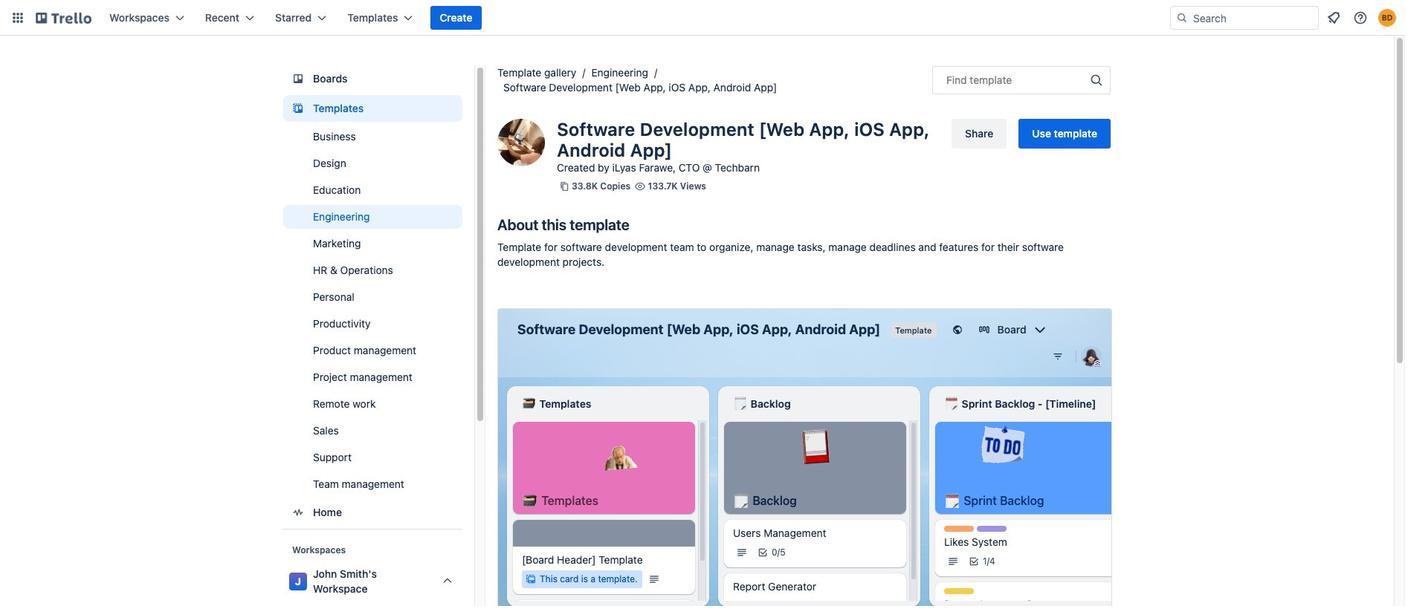 Task type: locate. For each thing, give the bounding box(es) containing it.
open information menu image
[[1354, 10, 1369, 25]]

None field
[[933, 66, 1111, 94]]

search image
[[1177, 12, 1189, 24]]

barb dwyer (barbdwyer3) image
[[1379, 9, 1397, 27]]

Search field
[[1189, 7, 1319, 28]]



Task type: vqa. For each thing, say whether or not it's contained in the screenshot.
the 0 Notifications icon
yes



Task type: describe. For each thing, give the bounding box(es) containing it.
back to home image
[[36, 6, 91, 30]]

primary element
[[0, 0, 1406, 36]]

board image
[[289, 70, 307, 88]]

template board image
[[289, 100, 307, 118]]

home image
[[289, 504, 307, 522]]

0 notifications image
[[1325, 9, 1343, 27]]

ilyas farawe, cto @ techbarn image
[[498, 119, 545, 167]]



